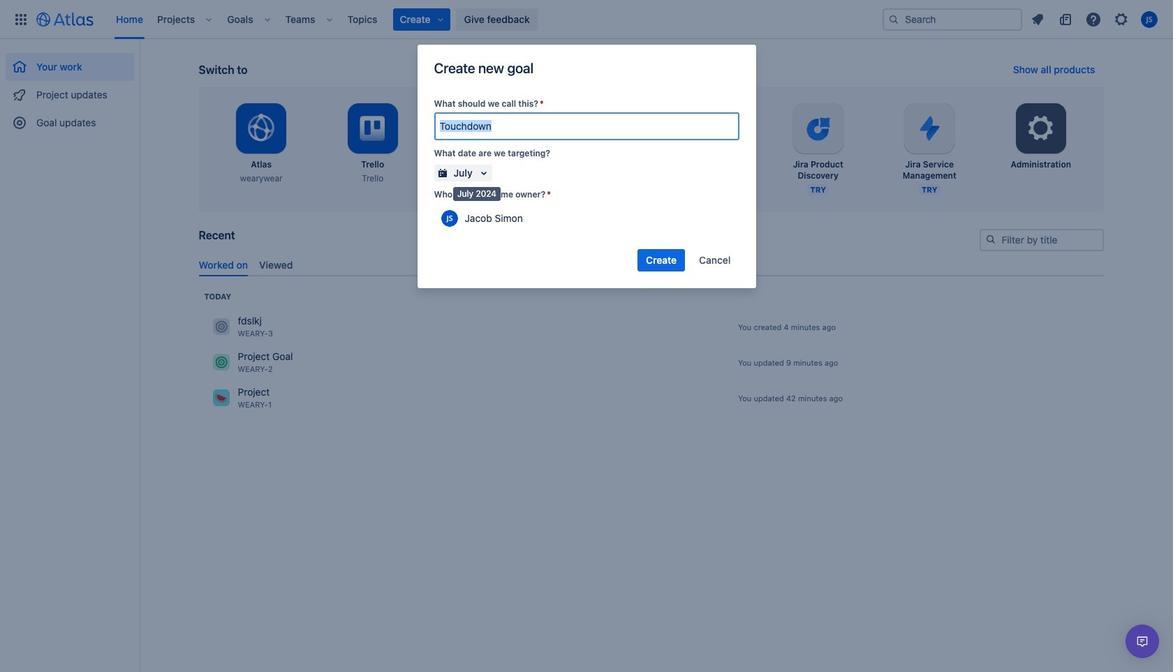 Task type: locate. For each thing, give the bounding box(es) containing it.
Filter by title field
[[981, 231, 1103, 250]]

None field
[[436, 114, 738, 139]]

tooltip
[[453, 187, 501, 201]]

group
[[6, 39, 134, 141]]

heading
[[204, 291, 232, 302]]

banner
[[0, 0, 1174, 39]]

help image
[[1086, 11, 1103, 28]]

0 vertical spatial townsquare image
[[213, 355, 230, 371]]

townsquare image
[[213, 355, 230, 371], [213, 390, 230, 407]]

open intercom messenger image
[[1135, 634, 1152, 651]]

tab list
[[193, 253, 1110, 277]]

search image
[[889, 14, 900, 25]]

1 townsquare image from the top
[[213, 355, 230, 371]]

Search field
[[883, 8, 1023, 30]]

1 vertical spatial townsquare image
[[213, 390, 230, 407]]



Task type: vqa. For each thing, say whether or not it's contained in the screenshot.
"heading"
yes



Task type: describe. For each thing, give the bounding box(es) containing it.
search image
[[986, 234, 997, 245]]

top element
[[8, 0, 883, 39]]

townsquare image
[[213, 319, 230, 336]]

settings image
[[1025, 112, 1058, 145]]

2 townsquare image from the top
[[213, 390, 230, 407]]



